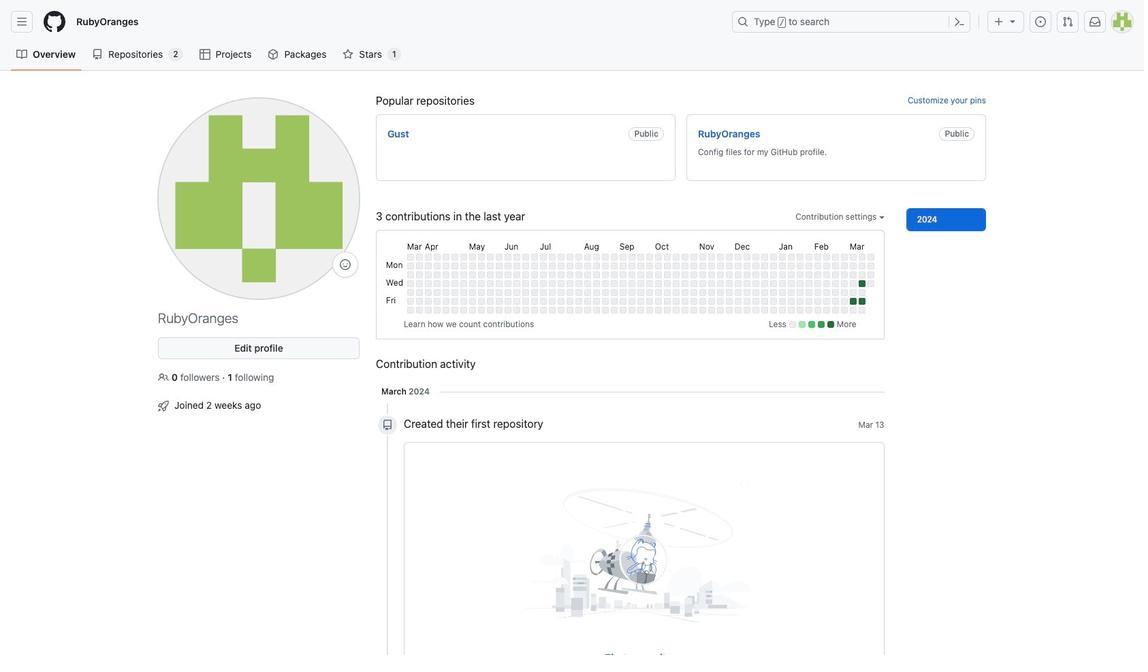 Task type: locate. For each thing, give the bounding box(es) containing it.
git pull request image
[[1063, 16, 1073, 27]]

rocket image
[[158, 401, 169, 412]]

plus image
[[994, 16, 1005, 27]]

congratulations on your first repository! image
[[474, 455, 815, 656]]

table image
[[199, 49, 210, 60]]

issue opened image
[[1035, 16, 1046, 27]]

cell
[[407, 254, 414, 261], [416, 254, 423, 261], [425, 254, 432, 261], [434, 254, 441, 261], [443, 254, 449, 261], [451, 254, 458, 261], [460, 254, 467, 261], [469, 254, 476, 261], [478, 254, 485, 261], [487, 254, 494, 261], [496, 254, 503, 261], [505, 254, 511, 261], [513, 254, 520, 261], [522, 254, 529, 261], [531, 254, 538, 261], [540, 254, 547, 261], [549, 254, 556, 261], [558, 254, 565, 261], [567, 254, 573, 261], [575, 254, 582, 261], [584, 254, 591, 261], [593, 254, 600, 261], [602, 254, 609, 261], [611, 254, 618, 261], [620, 254, 627, 261], [629, 254, 635, 261], [637, 254, 644, 261], [646, 254, 653, 261], [655, 254, 662, 261], [664, 254, 671, 261], [673, 254, 680, 261], [682, 254, 689, 261], [691, 254, 697, 261], [699, 254, 706, 261], [708, 254, 715, 261], [717, 254, 724, 261], [726, 254, 733, 261], [735, 254, 742, 261], [744, 254, 750, 261], [753, 254, 759, 261], [761, 254, 768, 261], [770, 254, 777, 261], [779, 254, 786, 261], [788, 254, 795, 261], [797, 254, 804, 261], [806, 254, 812, 261], [815, 254, 821, 261], [823, 254, 830, 261], [832, 254, 839, 261], [841, 254, 848, 261], [850, 254, 857, 261], [859, 254, 866, 261], [868, 254, 874, 261], [407, 263, 414, 270], [416, 263, 423, 270], [425, 263, 432, 270], [434, 263, 441, 270], [443, 263, 449, 270], [451, 263, 458, 270], [460, 263, 467, 270], [469, 263, 476, 270], [478, 263, 485, 270], [487, 263, 494, 270], [496, 263, 503, 270], [505, 263, 511, 270], [513, 263, 520, 270], [522, 263, 529, 270], [531, 263, 538, 270], [540, 263, 547, 270], [549, 263, 556, 270], [558, 263, 565, 270], [567, 263, 573, 270], [575, 263, 582, 270], [584, 263, 591, 270], [593, 263, 600, 270], [602, 263, 609, 270], [611, 263, 618, 270], [620, 263, 627, 270], [629, 263, 635, 270], [637, 263, 644, 270], [646, 263, 653, 270], [655, 263, 662, 270], [664, 263, 671, 270], [673, 263, 680, 270], [682, 263, 689, 270], [691, 263, 697, 270], [699, 263, 706, 270], [708, 263, 715, 270], [717, 263, 724, 270], [726, 263, 733, 270], [735, 263, 742, 270], [744, 263, 750, 270], [753, 263, 759, 270], [761, 263, 768, 270], [770, 263, 777, 270], [779, 263, 786, 270], [788, 263, 795, 270], [797, 263, 804, 270], [806, 263, 812, 270], [815, 263, 821, 270], [823, 263, 830, 270], [832, 263, 839, 270], [841, 263, 848, 270], [850, 263, 857, 270], [859, 263, 866, 270], [868, 263, 874, 270], [407, 272, 414, 279], [416, 272, 423, 279], [425, 272, 432, 279], [434, 272, 441, 279], [443, 272, 449, 279], [451, 272, 458, 279], [460, 272, 467, 279], [469, 272, 476, 279], [478, 272, 485, 279], [487, 272, 494, 279], [496, 272, 503, 279], [505, 272, 511, 279], [513, 272, 520, 279], [522, 272, 529, 279], [531, 272, 538, 279], [540, 272, 547, 279], [549, 272, 556, 279], [558, 272, 565, 279], [567, 272, 573, 279], [575, 272, 582, 279], [584, 272, 591, 279], [593, 272, 600, 279], [602, 272, 609, 279], [611, 272, 618, 279], [620, 272, 627, 279], [629, 272, 635, 279], [637, 272, 644, 279], [646, 272, 653, 279], [655, 272, 662, 279], [664, 272, 671, 279], [673, 272, 680, 279], [682, 272, 689, 279], [691, 272, 697, 279], [699, 272, 706, 279], [708, 272, 715, 279], [717, 272, 724, 279], [726, 272, 733, 279], [735, 272, 742, 279], [744, 272, 750, 279], [753, 272, 759, 279], [761, 272, 768, 279], [770, 272, 777, 279], [779, 272, 786, 279], [788, 272, 795, 279], [797, 272, 804, 279], [806, 272, 812, 279], [815, 272, 821, 279], [823, 272, 830, 279], [832, 272, 839, 279], [841, 272, 848, 279], [850, 272, 857, 279], [859, 272, 866, 279], [868, 272, 874, 279], [407, 281, 414, 288], [416, 281, 423, 288], [425, 281, 432, 288], [434, 281, 441, 288], [443, 281, 449, 288], [451, 281, 458, 288], [460, 281, 467, 288], [469, 281, 476, 288], [478, 281, 485, 288], [487, 281, 494, 288], [496, 281, 503, 288], [505, 281, 511, 288], [513, 281, 520, 288], [522, 281, 529, 288], [531, 281, 538, 288], [540, 281, 547, 288], [549, 281, 556, 288], [558, 281, 565, 288], [567, 281, 573, 288], [575, 281, 582, 288], [584, 281, 591, 288], [593, 281, 600, 288], [602, 281, 609, 288], [611, 281, 618, 288], [620, 281, 627, 288], [629, 281, 635, 288], [637, 281, 644, 288], [646, 281, 653, 288], [655, 281, 662, 288], [664, 281, 671, 288], [673, 281, 680, 288], [682, 281, 689, 288], [691, 281, 697, 288], [699, 281, 706, 288], [708, 281, 715, 288], [717, 281, 724, 288], [726, 281, 733, 288], [735, 281, 742, 288], [744, 281, 750, 288], [753, 281, 759, 288], [761, 281, 768, 288], [770, 281, 777, 288], [779, 281, 786, 288], [788, 281, 795, 288], [797, 281, 804, 288], [806, 281, 812, 288], [815, 281, 821, 288], [823, 281, 830, 288], [832, 281, 839, 288], [841, 281, 848, 288], [850, 281, 857, 288], [859, 281, 866, 288], [868, 281, 874, 288], [407, 290, 414, 297], [416, 290, 423, 297], [425, 290, 432, 297], [434, 290, 441, 297], [443, 290, 449, 297], [451, 290, 458, 297], [460, 290, 467, 297], [469, 290, 476, 297], [478, 290, 485, 297], [487, 290, 494, 297], [496, 290, 503, 297], [505, 290, 511, 297], [513, 290, 520, 297], [522, 290, 529, 297], [531, 290, 538, 297], [540, 290, 547, 297], [549, 290, 556, 297], [558, 290, 565, 297], [567, 290, 573, 297], [575, 290, 582, 297], [584, 290, 591, 297], [593, 290, 600, 297], [602, 290, 609, 297], [611, 290, 618, 297], [620, 290, 627, 297], [629, 290, 635, 297], [637, 290, 644, 297], [646, 290, 653, 297], [655, 290, 662, 297], [664, 290, 671, 297], [673, 290, 680, 297], [682, 290, 689, 297], [691, 290, 697, 297], [699, 290, 706, 297], [708, 290, 715, 297], [717, 290, 724, 297], [726, 290, 733, 297], [735, 290, 742, 297], [744, 290, 750, 297], [753, 290, 759, 297], [761, 290, 768, 297], [770, 290, 777, 297], [779, 290, 786, 297], [788, 290, 795, 297], [797, 290, 804, 297], [806, 290, 812, 297], [815, 290, 821, 297], [823, 290, 830, 297], [832, 290, 839, 297], [841, 290, 848, 297], [850, 290, 857, 297], [859, 290, 866, 297], [407, 299, 414, 305], [416, 299, 423, 305], [425, 299, 432, 305], [434, 299, 441, 305], [443, 299, 449, 305], [451, 299, 458, 305], [460, 299, 467, 305], [469, 299, 476, 305], [478, 299, 485, 305], [487, 299, 494, 305], [496, 299, 503, 305], [505, 299, 511, 305], [513, 299, 520, 305], [522, 299, 529, 305], [531, 299, 538, 305], [540, 299, 547, 305], [549, 299, 556, 305], [558, 299, 565, 305], [567, 299, 573, 305], [575, 299, 582, 305], [584, 299, 591, 305], [593, 299, 600, 305], [602, 299, 609, 305], [611, 299, 618, 305], [620, 299, 627, 305], [629, 299, 635, 305], [637, 299, 644, 305], [646, 299, 653, 305], [655, 299, 662, 305], [664, 299, 671, 305], [673, 299, 680, 305], [682, 299, 689, 305], [691, 299, 697, 305], [699, 299, 706, 305], [708, 299, 715, 305], [717, 299, 724, 305], [726, 299, 733, 305], [735, 299, 742, 305], [744, 299, 750, 305], [753, 299, 759, 305], [761, 299, 768, 305], [770, 299, 777, 305], [779, 299, 786, 305], [788, 299, 795, 305], [797, 299, 804, 305], [806, 299, 812, 305], [815, 299, 821, 305], [823, 299, 830, 305], [832, 299, 839, 305], [841, 299, 848, 305], [850, 299, 857, 305], [859, 299, 866, 305], [407, 307, 414, 314], [416, 307, 423, 314], [425, 307, 432, 314], [434, 307, 441, 314], [443, 307, 449, 314], [451, 307, 458, 314], [460, 307, 467, 314], [469, 307, 476, 314], [478, 307, 485, 314], [487, 307, 494, 314], [496, 307, 503, 314], [505, 307, 511, 314], [513, 307, 520, 314], [522, 307, 529, 314], [531, 307, 538, 314], [540, 307, 547, 314], [549, 307, 556, 314], [558, 307, 565, 314], [567, 307, 573, 314], [575, 307, 582, 314], [584, 307, 591, 314], [593, 307, 600, 314], [602, 307, 609, 314], [611, 307, 618, 314], [620, 307, 627, 314], [629, 307, 635, 314], [637, 307, 644, 314], [646, 307, 653, 314], [655, 307, 662, 314], [664, 307, 671, 314], [673, 307, 680, 314], [682, 307, 689, 314], [691, 307, 697, 314], [699, 307, 706, 314], [708, 307, 715, 314], [717, 307, 724, 314], [726, 307, 733, 314], [735, 307, 742, 314], [744, 307, 750, 314], [753, 307, 759, 314], [761, 307, 768, 314], [770, 307, 777, 314], [779, 307, 786, 314], [788, 307, 795, 314], [797, 307, 804, 314], [806, 307, 812, 314], [815, 307, 821, 314], [823, 307, 830, 314], [832, 307, 839, 314], [841, 307, 848, 314], [850, 307, 857, 314], [859, 307, 866, 314]]

grid
[[384, 239, 876, 316]]



Task type: vqa. For each thing, say whether or not it's contained in the screenshot.
REPO Image
yes



Task type: describe. For each thing, give the bounding box(es) containing it.
change your avatar image
[[158, 98, 360, 300]]

repo image
[[92, 49, 103, 60]]

notifications image
[[1090, 16, 1101, 27]]

package image
[[268, 49, 279, 60]]

smiley image
[[340, 260, 351, 270]]

homepage image
[[44, 11, 65, 33]]

repo image
[[382, 420, 393, 431]]

command palette image
[[954, 16, 965, 27]]

people image
[[158, 373, 169, 383]]

book image
[[16, 49, 27, 60]]

star image
[[343, 49, 354, 60]]

triangle down image
[[1007, 16, 1018, 27]]



